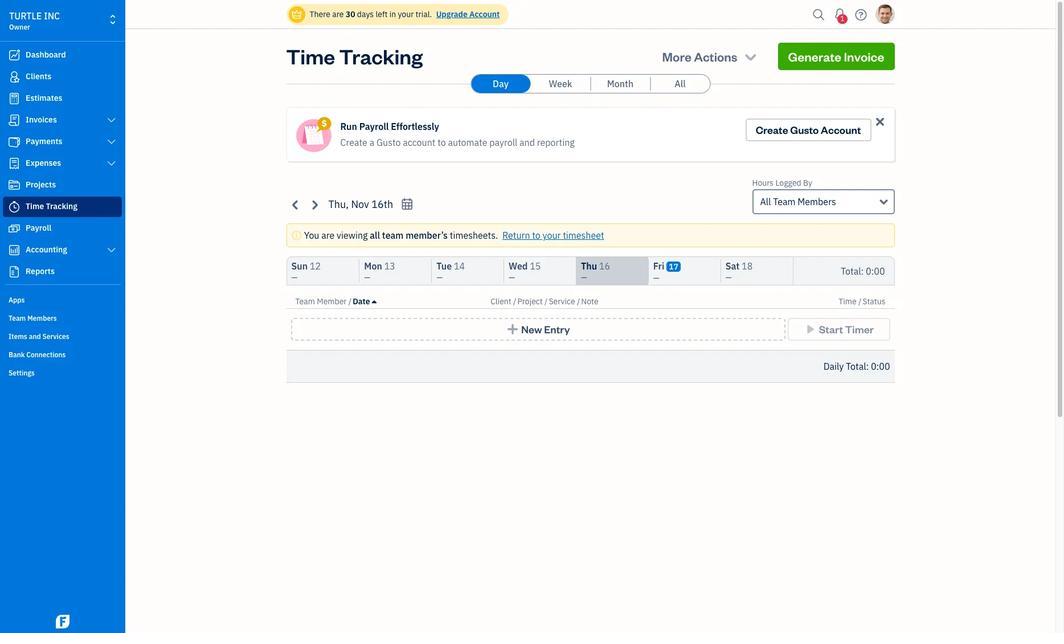 Task type: vqa. For each thing, say whether or not it's contained in the screenshot.
Effortlessly in the top left of the page
yes



Task type: describe. For each thing, give the bounding box(es) containing it.
30
[[346, 9, 355, 19]]

— for tue
[[437, 272, 443, 283]]

chevrondown image
[[743, 48, 759, 64]]

team inside dropdown button
[[773, 196, 796, 207]]

timesheets.
[[450, 230, 498, 241]]

fri
[[654, 260, 665, 272]]

search image
[[810, 6, 828, 23]]

sat 18 —
[[726, 260, 753, 283]]

items and services
[[9, 332, 69, 341]]

bank
[[9, 350, 25, 359]]

thu,
[[329, 198, 349, 211]]

invoice image
[[7, 115, 21, 126]]

service link
[[549, 296, 577, 307]]

project
[[518, 296, 543, 307]]

close image
[[874, 115, 887, 128]]

more actions
[[663, 48, 738, 64]]

clients link
[[3, 67, 122, 87]]

to inside run payroll effortlessly create a gusto account to automate payroll and reporting
[[438, 137, 446, 148]]

left
[[376, 9, 388, 19]]

hours
[[753, 178, 774, 188]]

5 / from the left
[[859, 296, 862, 307]]

apps link
[[3, 291, 122, 308]]

payments link
[[3, 132, 122, 152]]

status link
[[863, 296, 886, 307]]

12
[[310, 260, 321, 272]]

time tracking link
[[3, 197, 122, 217]]

1
[[841, 14, 845, 23]]

18
[[742, 260, 753, 272]]

thu, nov 16th
[[329, 198, 393, 211]]

new
[[521, 323, 542, 336]]

1 / from the left
[[349, 296, 352, 307]]

expenses link
[[3, 153, 122, 174]]

1 horizontal spatial tracking
[[339, 43, 423, 70]]

report image
[[7, 266, 21, 278]]

— for thu
[[581, 272, 587, 283]]

— for wed
[[509, 272, 515, 283]]

team for team member /
[[295, 296, 315, 307]]

month
[[607, 78, 634, 89]]

2 vertical spatial time
[[839, 296, 857, 307]]

time link
[[839, 296, 859, 307]]

note link
[[581, 296, 599, 307]]

daily
[[824, 361, 844, 372]]

2 / from the left
[[513, 296, 517, 307]]

generate invoice button
[[778, 43, 895, 70]]

accounting
[[26, 244, 67, 255]]

chevron large down image for expenses
[[106, 159, 117, 168]]

dashboard image
[[7, 50, 21, 61]]

items
[[9, 332, 27, 341]]

month link
[[591, 75, 650, 93]]

reports link
[[3, 262, 122, 282]]

bank connections
[[9, 350, 66, 359]]

1 vertical spatial :
[[867, 361, 869, 372]]

1 vertical spatial total
[[846, 361, 867, 372]]

projects link
[[3, 175, 122, 195]]

payroll inside run payroll effortlessly create a gusto account to automate payroll and reporting
[[359, 121, 389, 132]]

expense image
[[7, 158, 21, 169]]

time / status
[[839, 296, 886, 307]]

0 vertical spatial 0:00
[[866, 265, 885, 277]]

create inside "button"
[[756, 123, 789, 136]]

info image
[[291, 229, 302, 242]]

plus image
[[506, 324, 519, 335]]

reporting
[[537, 137, 575, 148]]

choose a date image
[[401, 198, 414, 211]]

all team members button
[[753, 189, 895, 214]]

connections
[[26, 350, 66, 359]]

thu
[[581, 260, 597, 272]]

days
[[357, 9, 374, 19]]

items and services link
[[3, 328, 122, 345]]

turtle
[[9, 10, 42, 22]]

account inside "button"
[[821, 123, 861, 136]]

client image
[[7, 71, 21, 83]]

1 horizontal spatial to
[[532, 230, 541, 241]]

actions
[[694, 48, 738, 64]]

15
[[530, 260, 541, 272]]

3 / from the left
[[545, 296, 548, 307]]

estimate image
[[7, 93, 21, 104]]

invoice
[[844, 48, 885, 64]]

generate
[[788, 48, 842, 64]]

time tracking inside main element
[[26, 201, 77, 211]]

viewing
[[337, 230, 368, 241]]

project image
[[7, 180, 21, 191]]

note
[[581, 296, 599, 307]]

there
[[310, 9, 330, 19]]

1 horizontal spatial time tracking
[[286, 43, 423, 70]]

client
[[491, 296, 512, 307]]

1 vertical spatial 0:00
[[871, 361, 890, 372]]

inc
[[44, 10, 60, 22]]

— for fri
[[654, 273, 660, 283]]

gusto inside run payroll effortlessly create a gusto account to automate payroll and reporting
[[377, 137, 401, 148]]

apps
[[9, 296, 25, 304]]

upgrade account link
[[434, 9, 500, 19]]

team members link
[[3, 309, 122, 327]]

payment image
[[7, 136, 21, 148]]

new entry
[[521, 323, 570, 336]]

mon 13 —
[[364, 260, 395, 283]]

all team members
[[761, 196, 836, 207]]

fri 17 —
[[654, 260, 679, 283]]

clients
[[26, 71, 51, 81]]

invoices link
[[3, 110, 122, 131]]

generate invoice
[[788, 48, 885, 64]]

member's
[[406, 230, 448, 241]]

next day image
[[308, 198, 321, 211]]

all
[[370, 230, 380, 241]]

create gusto account button
[[746, 119, 872, 141]]

0 vertical spatial total
[[841, 265, 861, 277]]

dashboard
[[26, 50, 66, 60]]

timesheet
[[563, 230, 604, 241]]

1 vertical spatial your
[[543, 230, 561, 241]]

wed
[[509, 260, 528, 272]]

dashboard link
[[3, 45, 122, 66]]

and inside run payroll effortlessly create a gusto account to automate payroll and reporting
[[520, 137, 535, 148]]

payroll link
[[3, 218, 122, 239]]

chevron large down image for accounting
[[106, 246, 117, 255]]

mon
[[364, 260, 382, 272]]



Task type: locate. For each thing, give the bounding box(es) containing it.
1 horizontal spatial your
[[543, 230, 561, 241]]

1 vertical spatial time
[[26, 201, 44, 211]]

— inside wed 15 —
[[509, 272, 515, 283]]

1 vertical spatial account
[[821, 123, 861, 136]]

accounting link
[[3, 240, 122, 260]]

all
[[675, 78, 686, 89], [761, 196, 771, 207]]

a
[[370, 137, 375, 148]]

freshbooks image
[[54, 615, 72, 629]]

— inside thu 16 —
[[581, 272, 587, 283]]

1 vertical spatial time tracking
[[26, 201, 77, 211]]

create inside run payroll effortlessly create a gusto account to automate payroll and reporting
[[341, 137, 368, 148]]

0:00 right daily
[[871, 361, 890, 372]]

projects
[[26, 180, 56, 190]]

time tracking
[[286, 43, 423, 70], [26, 201, 77, 211]]

more actions button
[[652, 43, 769, 70]]

sun 12 —
[[291, 260, 321, 283]]

16
[[599, 260, 610, 272]]

/ left status
[[859, 296, 862, 307]]

service
[[549, 296, 575, 307]]

0 horizontal spatial account
[[470, 9, 500, 19]]

members inside dropdown button
[[798, 196, 836, 207]]

0 vertical spatial to
[[438, 137, 446, 148]]

chevron large down image inside expenses link
[[106, 159, 117, 168]]

tue
[[437, 260, 452, 272]]

in
[[390, 9, 396, 19]]

0 vertical spatial account
[[470, 9, 500, 19]]

chevron large down image
[[106, 116, 117, 125], [106, 137, 117, 146]]

chart image
[[7, 244, 21, 256]]

client / project / service / note
[[491, 296, 599, 307]]

1 horizontal spatial gusto
[[791, 123, 819, 136]]

are for there
[[332, 9, 344, 19]]

— for mon
[[364, 272, 371, 283]]

0 vertical spatial your
[[398, 9, 414, 19]]

payroll inside main element
[[26, 223, 51, 233]]

— down wed
[[509, 272, 515, 283]]

chevron large down image down payroll link
[[106, 246, 117, 255]]

— down thu
[[581, 272, 587, 283]]

create up hours
[[756, 123, 789, 136]]

day link
[[471, 75, 531, 93]]

by
[[804, 178, 813, 188]]

settings link
[[3, 364, 122, 381]]

0 vertical spatial payroll
[[359, 121, 389, 132]]

1 horizontal spatial :
[[867, 361, 869, 372]]

— down sat
[[726, 272, 732, 283]]

all for all
[[675, 78, 686, 89]]

all inside dropdown button
[[761, 196, 771, 207]]

1 horizontal spatial and
[[520, 137, 535, 148]]

2 vertical spatial team
[[9, 314, 26, 323]]

2 chevron large down image from the top
[[106, 246, 117, 255]]

0 vertical spatial :
[[861, 265, 864, 277]]

1 vertical spatial tracking
[[46, 201, 77, 211]]

1 vertical spatial to
[[532, 230, 541, 241]]

time left status
[[839, 296, 857, 307]]

team left member at left
[[295, 296, 315, 307]]

2 horizontal spatial time
[[839, 296, 857, 307]]

chevron large down image inside invoices link
[[106, 116, 117, 125]]

tracking inside time tracking link
[[46, 201, 77, 211]]

tracking down projects "link"
[[46, 201, 77, 211]]

1 vertical spatial are
[[322, 230, 335, 241]]

1 horizontal spatial members
[[798, 196, 836, 207]]

— inside sun 12 —
[[291, 272, 298, 283]]

week link
[[531, 75, 590, 93]]

create gusto account
[[756, 123, 861, 136]]

1 vertical spatial and
[[29, 332, 41, 341]]

your right the in
[[398, 9, 414, 19]]

daily total : 0:00
[[824, 361, 890, 372]]

chevron large down image for invoices
[[106, 116, 117, 125]]

tracking down left
[[339, 43, 423, 70]]

total right daily
[[846, 361, 867, 372]]

1 horizontal spatial payroll
[[359, 121, 389, 132]]

payroll up accounting
[[26, 223, 51, 233]]

crown image
[[291, 8, 303, 20]]

and right items
[[29, 332, 41, 341]]

expenses
[[26, 158, 61, 168]]

0 horizontal spatial create
[[341, 137, 368, 148]]

and
[[520, 137, 535, 148], [29, 332, 41, 341]]

date
[[353, 296, 370, 307]]

account left close image
[[821, 123, 861, 136]]

4 / from the left
[[577, 296, 580, 307]]

members up items and services
[[27, 314, 57, 323]]

0 horizontal spatial team
[[9, 314, 26, 323]]

chevron large down image
[[106, 159, 117, 168], [106, 246, 117, 255]]

upgrade
[[436, 9, 468, 19]]

0 vertical spatial chevron large down image
[[106, 116, 117, 125]]

team down apps
[[9, 314, 26, 323]]

total
[[841, 265, 861, 277], [846, 361, 867, 372]]

and right payroll
[[520, 137, 535, 148]]

bank connections link
[[3, 346, 122, 363]]

automate
[[448, 137, 487, 148]]

start timer image
[[804, 324, 817, 335]]

thu 16 —
[[581, 260, 610, 283]]

entry
[[544, 323, 570, 336]]

project link
[[518, 296, 545, 307]]

0 vertical spatial tracking
[[339, 43, 423, 70]]

tue 14 —
[[437, 260, 465, 283]]

effortlessly
[[391, 121, 439, 132]]

team member /
[[295, 296, 352, 307]]

1 vertical spatial chevron large down image
[[106, 137, 117, 146]]

you
[[304, 230, 319, 241]]

settings
[[9, 369, 35, 377]]

1 chevron large down image from the top
[[106, 159, 117, 168]]

1 vertical spatial create
[[341, 137, 368, 148]]

0 vertical spatial and
[[520, 137, 535, 148]]

time tracking down projects "link"
[[26, 201, 77, 211]]

nov
[[351, 198, 369, 211]]

— down tue
[[437, 272, 443, 283]]

day
[[493, 78, 509, 89]]

sun
[[291, 260, 308, 272]]

/ right client
[[513, 296, 517, 307]]

reports
[[26, 266, 55, 276]]

— down sun
[[291, 272, 298, 283]]

1 vertical spatial payroll
[[26, 223, 51, 233]]

money image
[[7, 223, 21, 234]]

timer image
[[7, 201, 21, 213]]

time down the there
[[286, 43, 335, 70]]

go to help image
[[852, 6, 870, 23]]

payroll up a
[[359, 121, 389, 132]]

there are 30 days left in your trial. upgrade account
[[310, 9, 500, 19]]

gusto
[[791, 123, 819, 136], [377, 137, 401, 148]]

0 horizontal spatial payroll
[[26, 223, 51, 233]]

0 horizontal spatial members
[[27, 314, 57, 323]]

0 horizontal spatial tracking
[[46, 201, 77, 211]]

team members
[[9, 314, 57, 323]]

1 horizontal spatial account
[[821, 123, 861, 136]]

/
[[349, 296, 352, 307], [513, 296, 517, 307], [545, 296, 548, 307], [577, 296, 580, 307], [859, 296, 862, 307]]

run
[[341, 121, 357, 132]]

: up the time / status
[[861, 265, 864, 277]]

0 horizontal spatial all
[[675, 78, 686, 89]]

more
[[663, 48, 692, 64]]

chevron large down image inside accounting link
[[106, 246, 117, 255]]

1 vertical spatial gusto
[[377, 137, 401, 148]]

account
[[403, 137, 436, 148]]

all for all team members
[[761, 196, 771, 207]]

members down by
[[798, 196, 836, 207]]

1 vertical spatial members
[[27, 314, 57, 323]]

time right timer icon
[[26, 201, 44, 211]]

— down mon
[[364, 272, 371, 283]]

1 chevron large down image from the top
[[106, 116, 117, 125]]

logged
[[776, 178, 802, 188]]

chevron large down image down invoices link
[[106, 137, 117, 146]]

services
[[42, 332, 69, 341]]

create
[[756, 123, 789, 136], [341, 137, 368, 148]]

0 vertical spatial are
[[332, 9, 344, 19]]

1 horizontal spatial create
[[756, 123, 789, 136]]

are for you
[[322, 230, 335, 241]]

1 horizontal spatial team
[[295, 296, 315, 307]]

all down hours
[[761, 196, 771, 207]]

team inside main element
[[9, 314, 26, 323]]

0 vertical spatial chevron large down image
[[106, 159, 117, 168]]

0 vertical spatial team
[[773, 196, 796, 207]]

team down hours logged by
[[773, 196, 796, 207]]

0 horizontal spatial time
[[26, 201, 44, 211]]

/ left note link
[[577, 296, 580, 307]]

payments
[[26, 136, 62, 146]]

to right "account" at the top left of page
[[438, 137, 446, 148]]

are
[[332, 9, 344, 19], [322, 230, 335, 241]]

run payroll effortlessly create a gusto account to automate payroll and reporting
[[341, 121, 575, 148]]

caretup image
[[372, 297, 377, 306]]

0:00 up status
[[866, 265, 885, 277]]

1 horizontal spatial all
[[761, 196, 771, 207]]

1 horizontal spatial time
[[286, 43, 335, 70]]

total : 0:00
[[841, 265, 885, 277]]

time tracking down "30"
[[286, 43, 423, 70]]

wed 15 —
[[509, 260, 541, 283]]

chevron large down image up projects "link"
[[106, 159, 117, 168]]

main element
[[0, 0, 154, 633]]

1 vertical spatial team
[[295, 296, 315, 307]]

gusto up by
[[791, 123, 819, 136]]

all down more
[[675, 78, 686, 89]]

1 vertical spatial chevron large down image
[[106, 246, 117, 255]]

return to your timesheet button
[[503, 229, 604, 242]]

1 vertical spatial all
[[761, 196, 771, 207]]

are left "30"
[[332, 9, 344, 19]]

: right daily
[[867, 361, 869, 372]]

0 vertical spatial time
[[286, 43, 335, 70]]

2 horizontal spatial team
[[773, 196, 796, 207]]

chevron large down image for payments
[[106, 137, 117, 146]]

status
[[863, 296, 886, 307]]

0 vertical spatial time tracking
[[286, 43, 423, 70]]

1 button
[[831, 3, 849, 26]]

0 horizontal spatial to
[[438, 137, 446, 148]]

team for team members
[[9, 314, 26, 323]]

— inside 'sat 18 —'
[[726, 272, 732, 283]]

gusto inside "button"
[[791, 123, 819, 136]]

members inside main element
[[27, 314, 57, 323]]

— inside tue 14 —
[[437, 272, 443, 283]]

create down run
[[341, 137, 368, 148]]

chevron large down image down estimates link
[[106, 116, 117, 125]]

0 horizontal spatial gusto
[[377, 137, 401, 148]]

are right you
[[322, 230, 335, 241]]

your left timesheet
[[543, 230, 561, 241]]

new entry button
[[291, 318, 786, 341]]

previous day image
[[289, 198, 302, 211]]

to right return
[[532, 230, 541, 241]]

time inside time tracking link
[[26, 201, 44, 211]]

— for sun
[[291, 272, 298, 283]]

date link
[[353, 296, 377, 307]]

— for sat
[[726, 272, 732, 283]]

gusto right a
[[377, 137, 401, 148]]

owner
[[9, 23, 30, 31]]

invoices
[[26, 115, 57, 125]]

0 horizontal spatial :
[[861, 265, 864, 277]]

0 horizontal spatial time tracking
[[26, 201, 77, 211]]

0 vertical spatial create
[[756, 123, 789, 136]]

0 horizontal spatial and
[[29, 332, 41, 341]]

members
[[798, 196, 836, 207], [27, 314, 57, 323]]

/ left date in the top of the page
[[349, 296, 352, 307]]

— down fri
[[654, 273, 660, 283]]

estimates link
[[3, 88, 122, 109]]

total up time link
[[841, 265, 861, 277]]

13
[[384, 260, 395, 272]]

0 vertical spatial all
[[675, 78, 686, 89]]

2 chevron large down image from the top
[[106, 137, 117, 146]]

0 vertical spatial members
[[798, 196, 836, 207]]

week
[[549, 78, 572, 89]]

/ left service
[[545, 296, 548, 307]]

— inside mon 13 —
[[364, 272, 371, 283]]

0 vertical spatial gusto
[[791, 123, 819, 136]]

and inside "items and services" link
[[29, 332, 41, 341]]

0 horizontal spatial your
[[398, 9, 414, 19]]

— inside fri 17 —
[[654, 273, 660, 283]]

account right upgrade
[[470, 9, 500, 19]]



